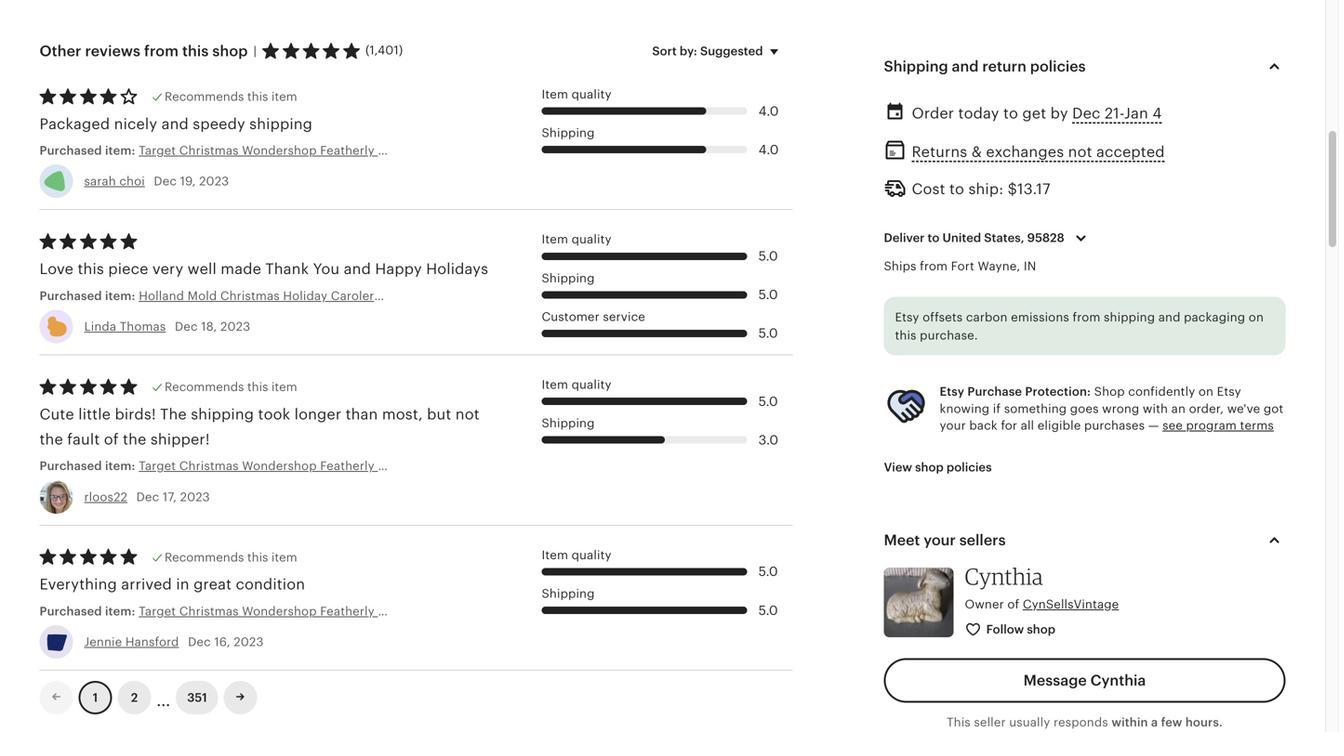 Task type: describe. For each thing, give the bounding box(es) containing it.
owner
[[965, 598, 1004, 612]]

item for the
[[271, 380, 297, 394]]

item for love this piece very well made thank you and happy holidays
[[542, 233, 568, 247]]

linda
[[84, 320, 116, 334]]

jennie hansford link
[[84, 636, 179, 650]]

and inside dropdown button
[[952, 58, 979, 75]]

happy
[[375, 261, 422, 278]]

ship:
[[969, 181, 1004, 198]]

linda thomas link
[[84, 320, 166, 334]]

few
[[1161, 716, 1183, 730]]

within
[[1112, 716, 1148, 730]]

order,
[[1189, 402, 1224, 416]]

shipping inside etsy offsets carbon emissions from shipping and packaging on this purchase.
[[1104, 311, 1155, 325]]

ginger for everything arrived in great condition
[[487, 605, 527, 619]]

dec for well
[[175, 320, 198, 334]]

quality for everything arrived in great condition
[[572, 549, 612, 563]]

1 vertical spatial from
[[920, 259, 948, 273]]

ginger for cute little birds! the shipping took longer than most, but not the fault of the shipper!
[[487, 460, 527, 474]]

shipping for love this piece very well made thank you and happy holidays
[[542, 271, 595, 285]]

longer
[[294, 406, 342, 423]]

cynsellsvintage
[[1023, 598, 1119, 612]]

recommends this item for speedy
[[165, 90, 297, 104]]

sarah choi dec 19, 2023
[[84, 175, 229, 188]]

quality for packaged nicely and speedy shipping
[[572, 87, 612, 101]]

shop
[[1094, 385, 1125, 399]]

everything
[[40, 577, 117, 594]]

follow shop button
[[951, 613, 1071, 648]]

purchased item: holland mold christmas holiday carolers with dog set on music box
[[40, 289, 540, 303]]

see
[[1163, 419, 1183, 433]]

ruby, for cute little birds! the shipping took longer than most, but not the fault of the shipper!
[[451, 460, 484, 474]]

today
[[958, 105, 999, 122]]

this up took
[[247, 380, 268, 394]]

friends for packaged nicely and speedy shipping
[[378, 144, 421, 158]]

featherly for cute little birds! the shipping took longer than most, but not the fault of the shipper!
[[320, 460, 375, 474]]

christmas down made
[[220, 289, 280, 303]]

policies inside button
[[947, 461, 992, 475]]

item: for this
[[105, 289, 135, 303]]

purchased for packaged
[[40, 144, 102, 158]]

from inside etsy offsets carbon emissions from shipping and packaging on this purchase.
[[1073, 311, 1101, 325]]

item for speedy
[[271, 90, 297, 104]]

service
[[603, 310, 645, 324]]

jan
[[1124, 105, 1149, 122]]

cynsellsvintage link
[[1023, 598, 1119, 612]]

sort
[[652, 44, 677, 58]]

box
[[519, 289, 540, 303]]

target christmas wondershop  featherly friends bird ruby, ginger or cove link for everything arrived in great condition
[[139, 604, 576, 620]]

21-
[[1105, 105, 1124, 122]]

friends for everything arrived in great condition
[[378, 605, 421, 619]]

very
[[152, 261, 183, 278]]

choi
[[119, 175, 145, 188]]

deliver to united states, 95828
[[884, 231, 1065, 245]]

17,
[[163, 490, 177, 504]]

quality for love this piece very well made thank you and happy holidays
[[572, 233, 612, 247]]

shipper!
[[151, 432, 210, 448]]

exchanges
[[986, 144, 1064, 160]]

back
[[969, 419, 998, 433]]

thank
[[265, 261, 309, 278]]

and up carolers
[[344, 261, 371, 278]]

bird for everything arrived in great condition
[[425, 605, 448, 619]]

cynthia image
[[884, 568, 954, 638]]

view shop policies
[[884, 461, 992, 475]]

responds
[[1054, 716, 1108, 730]]

order today to get by dec 21-jan 4
[[912, 105, 1162, 122]]

dec 21-jan 4 button
[[1072, 100, 1162, 127]]

holland mold christmas holiday carolers with dog set on music box link
[[139, 288, 540, 305]]

offsets
[[923, 311, 963, 325]]

thomas
[[120, 320, 166, 334]]

christmas for great
[[179, 605, 239, 619]]

usually
[[1009, 716, 1050, 730]]

shipping for packaged nicely and speedy shipping
[[249, 116, 313, 132]]

item: for little
[[105, 460, 135, 474]]

19,
[[180, 175, 196, 188]]

etsy offsets carbon emissions from shipping and packaging on this purchase.
[[895, 311, 1264, 343]]

returns
[[912, 144, 968, 160]]

nicely
[[114, 116, 157, 132]]

item quality for love this piece very well made thank you and happy holidays
[[542, 233, 612, 247]]

on inside shop confidently on etsy knowing if something goes wrong with an order, we've got your back for all eligible purchases —
[[1199, 385, 1214, 399]]

18,
[[201, 320, 217, 334]]

message cynthia button
[[884, 659, 1286, 704]]

cove for everything arrived in great condition
[[546, 605, 576, 619]]

this down | in the top of the page
[[247, 90, 268, 104]]

etsy for etsy purchase protection:
[[940, 385, 965, 399]]

mold
[[188, 289, 217, 303]]

deliver to united states, 95828 button
[[870, 219, 1107, 258]]

and inside etsy offsets carbon emissions from shipping and packaging on this purchase.
[[1159, 311, 1181, 325]]

shipping and return policies button
[[867, 44, 1303, 89]]

item for cute little birds! the shipping took longer than most, but not the fault of the shipper!
[[542, 378, 568, 392]]

item for everything arrived in great condition
[[542, 549, 568, 563]]

jennie
[[84, 636, 122, 650]]

in
[[176, 577, 189, 594]]

birds!
[[115, 406, 156, 423]]

…
[[157, 685, 170, 712]]

your inside dropdown button
[[924, 532, 956, 549]]

dec left 17, in the bottom of the page
[[136, 490, 159, 504]]

sarah
[[84, 175, 116, 188]]

etsy for etsy offsets carbon emissions from shipping and packaging on this purchase.
[[895, 311, 919, 325]]

most,
[[382, 406, 423, 423]]

0 vertical spatial shop
[[212, 43, 248, 60]]

cynthia inside button
[[1091, 673, 1146, 690]]

this inside etsy offsets carbon emissions from shipping and packaging on this purchase.
[[895, 329, 917, 343]]

2023 right 17, in the bottom of the page
[[180, 490, 210, 504]]

fault
[[67, 432, 100, 448]]

and right nicely
[[161, 116, 189, 132]]

shop for view shop policies
[[915, 461, 944, 475]]

recommends this item for great
[[165, 551, 297, 565]]

by
[[1051, 105, 1068, 122]]

shipping inside dropdown button
[[884, 58, 948, 75]]

2 the from the left
[[123, 432, 146, 448]]

hansford
[[125, 636, 179, 650]]

purchase
[[968, 385, 1022, 399]]

item quality for cute little birds! the shipping took longer than most, but not the fault of the shipper!
[[542, 378, 612, 392]]

$
[[1008, 181, 1018, 198]]

cute little birds! the shipping took longer than most, but not the fault of the shipper!
[[40, 406, 480, 448]]

in
[[1024, 259, 1037, 273]]

featherly for everything arrived in great condition
[[320, 605, 375, 619]]

holidays
[[426, 261, 488, 278]]

recommends for speedy
[[165, 90, 244, 104]]

purchased for cute
[[40, 460, 102, 474]]

this up condition
[[247, 551, 268, 565]]

target for in
[[139, 605, 176, 619]]

351 link
[[176, 682, 218, 715]]

great
[[194, 577, 232, 594]]

holland
[[139, 289, 184, 303]]

dec for shipping
[[154, 175, 177, 188]]

carolers
[[331, 289, 380, 303]]

(1,401)
[[365, 43, 403, 57]]

recommends for great
[[165, 551, 244, 565]]

recommends for the
[[165, 380, 244, 394]]

6 5.0 from the top
[[759, 603, 778, 618]]

wayne,
[[978, 259, 1021, 273]]

something
[[1004, 402, 1067, 416]]

policies inside dropdown button
[[1030, 58, 1086, 75]]

item quality for everything arrived in great condition
[[542, 549, 612, 563]]

shipping for cute little birds! the shipping took longer than most, but not the fault of the shipper!
[[191, 406, 254, 423]]

wrong
[[1102, 402, 1140, 416]]

everything arrived in great condition
[[40, 577, 305, 594]]

shipping and return policies
[[884, 58, 1086, 75]]

4.0 for shipping
[[759, 142, 779, 157]]

dog
[[412, 289, 436, 303]]

4
[[1153, 105, 1162, 122]]

ginger for packaged nicely and speedy shipping
[[487, 144, 527, 158]]

christmas for speedy
[[179, 144, 239, 158]]

shop confidently on etsy knowing if something goes wrong with an order, we've got your back for all eligible purchases —
[[940, 385, 1284, 433]]

meet your sellers button
[[867, 518, 1303, 563]]



Task type: vqa. For each thing, say whether or not it's contained in the screenshot.
COASTERS
no



Task type: locate. For each thing, give the bounding box(es) containing it.
purchased down packaged
[[40, 144, 102, 158]]

or for cute little birds! the shipping took longer than most, but not the fault of the shipper!
[[531, 460, 543, 474]]

to inside dropdown button
[[928, 231, 940, 245]]

wondershop down condition
[[242, 605, 317, 619]]

or for packaged nicely and speedy shipping
[[531, 144, 543, 158]]

1 vertical spatial or
[[531, 460, 543, 474]]

cynthia up within
[[1091, 673, 1146, 690]]

2 horizontal spatial etsy
[[1217, 385, 1241, 399]]

1 vertical spatial of
[[1008, 598, 1020, 612]]

featherly for packaged nicely and speedy shipping
[[320, 144, 375, 158]]

follow shop
[[986, 623, 1056, 637]]

2 vertical spatial featherly
[[320, 605, 375, 619]]

shop right view
[[915, 461, 944, 475]]

item: for arrived
[[105, 605, 135, 619]]

ships from fort wayne, in
[[884, 259, 1037, 273]]

2 item from the top
[[542, 233, 568, 247]]

1 vertical spatial target
[[139, 460, 176, 474]]

1 5.0 from the top
[[759, 249, 778, 264]]

0 horizontal spatial of
[[104, 432, 119, 448]]

little
[[78, 406, 111, 423]]

1 or from the top
[[531, 144, 543, 158]]

3 featherly from the top
[[320, 605, 375, 619]]

3.0
[[759, 433, 779, 448]]

3 cove from the top
[[546, 605, 576, 619]]

purchased item: target christmas wondershop  featherly friends bird ruby, ginger or cove for the
[[40, 460, 576, 474]]

follow
[[986, 623, 1024, 637]]

2 item from the top
[[271, 380, 297, 394]]

cove for packaged nicely and speedy shipping
[[546, 144, 576, 158]]

shop
[[212, 43, 248, 60], [915, 461, 944, 475], [1027, 623, 1056, 637]]

item: down nicely
[[105, 144, 135, 158]]

2 item: from the top
[[105, 289, 135, 303]]

suggested
[[700, 44, 763, 58]]

0 horizontal spatial with
[[384, 289, 409, 303]]

3 target from the top
[[139, 605, 176, 619]]

with
[[384, 289, 409, 303], [1143, 402, 1168, 416]]

christmas down great
[[179, 605, 239, 619]]

2023 for speedy
[[199, 175, 229, 188]]

0 vertical spatial from
[[144, 43, 179, 60]]

jennie hansford dec 16, 2023
[[84, 636, 264, 650]]

0 vertical spatial of
[[104, 432, 119, 448]]

2 vertical spatial from
[[1073, 311, 1101, 325]]

0 horizontal spatial on
[[462, 289, 478, 303]]

1 vertical spatial with
[[1143, 402, 1168, 416]]

your right meet at right bottom
[[924, 532, 956, 549]]

2 recommends this item from the top
[[165, 380, 297, 394]]

shop right follow
[[1027, 623, 1056, 637]]

1 vertical spatial wondershop
[[242, 460, 317, 474]]

wondershop down cute little birds! the shipping took longer than most, but not the fault of the shipper!
[[242, 460, 317, 474]]

shipping up shop
[[1104, 311, 1155, 325]]

sellers
[[960, 532, 1006, 549]]

purchased item: target christmas wondershop  featherly friends bird ruby, ginger or cove for great
[[40, 605, 576, 619]]

target for and
[[139, 144, 176, 158]]

confidently
[[1128, 385, 1195, 399]]

2 vertical spatial friends
[[378, 605, 421, 619]]

1 vertical spatial target christmas wondershop  featherly friends bird ruby, ginger or cove link
[[139, 458, 576, 475]]

to left get
[[1004, 105, 1018, 122]]

etsy inside etsy offsets carbon emissions from shipping and packaging on this purchase.
[[895, 311, 919, 325]]

on right packaging
[[1249, 311, 1264, 325]]

1 target from the top
[[139, 144, 176, 158]]

2 vertical spatial item
[[271, 551, 297, 565]]

this
[[182, 43, 209, 60], [247, 90, 268, 104], [78, 261, 104, 278], [895, 329, 917, 343], [247, 380, 268, 394], [247, 551, 268, 565]]

to right cost
[[950, 181, 965, 198]]

purchases
[[1084, 419, 1145, 433]]

1 horizontal spatial of
[[1008, 598, 1020, 612]]

etsy inside shop confidently on etsy knowing if something goes wrong with an order, we've got your back for all eligible purchases —
[[1217, 385, 1241, 399]]

1 bird from the top
[[425, 144, 448, 158]]

2023 for great
[[234, 636, 264, 650]]

holiday
[[283, 289, 328, 303]]

1 vertical spatial ruby,
[[451, 460, 484, 474]]

0 vertical spatial target christmas wondershop  featherly friends bird ruby, ginger or cove link
[[139, 142, 576, 159]]

1 item from the top
[[271, 90, 297, 104]]

not
[[1068, 144, 1093, 160], [456, 406, 480, 423]]

0 vertical spatial ginger
[[487, 144, 527, 158]]

from right reviews
[[144, 43, 179, 60]]

customer
[[542, 310, 600, 324]]

the
[[160, 406, 187, 423]]

0 vertical spatial cynthia
[[965, 563, 1043, 590]]

or for everything arrived in great condition
[[531, 605, 543, 619]]

seller
[[974, 716, 1006, 730]]

3 target christmas wondershop  featherly friends bird ruby, ginger or cove link from the top
[[139, 604, 576, 620]]

music
[[481, 289, 515, 303]]

target christmas wondershop  featherly friends bird ruby, ginger or cove link for cute little birds! the shipping took longer than most, but not the fault of the shipper!
[[139, 458, 576, 475]]

made
[[221, 261, 261, 278]]

target
[[139, 144, 176, 158], [139, 460, 176, 474], [139, 605, 176, 619]]

on inside etsy offsets carbon emissions from shipping and packaging on this purchase.
[[1249, 311, 1264, 325]]

2 vertical spatial recommends
[[165, 551, 244, 565]]

to left united
[[928, 231, 940, 245]]

1 horizontal spatial with
[[1143, 402, 1168, 416]]

recommends up the
[[165, 380, 244, 394]]

2023 right 19,
[[199, 175, 229, 188]]

2 cove from the top
[[546, 460, 576, 474]]

2 vertical spatial shop
[[1027, 623, 1056, 637]]

this right love
[[78, 261, 104, 278]]

bird for cute little birds! the shipping took longer than most, but not the fault of the shipper!
[[425, 460, 448, 474]]

of inside cute little birds! the shipping took longer than most, but not the fault of the shipper!
[[104, 432, 119, 448]]

2 quality from the top
[[572, 233, 612, 247]]

dec for condition
[[188, 636, 211, 650]]

emissions
[[1011, 311, 1070, 325]]

2 vertical spatial purchased item: target christmas wondershop  featherly friends bird ruby, ginger or cove
[[40, 605, 576, 619]]

on right set
[[462, 289, 478, 303]]

purchased for love
[[40, 289, 102, 303]]

on
[[462, 289, 478, 303], [1249, 311, 1264, 325], [1199, 385, 1214, 399]]

view shop policies button
[[870, 451, 1006, 485]]

0 horizontal spatial to
[[928, 231, 940, 245]]

1 ruby, from the top
[[451, 144, 484, 158]]

purchased item: target christmas wondershop  featherly friends bird ruby, ginger or cove for speedy
[[40, 144, 576, 158]]

bird for packaged nicely and speedy shipping
[[425, 144, 448, 158]]

carbon
[[966, 311, 1008, 325]]

2 vertical spatial cove
[[546, 605, 576, 619]]

2023 for very
[[220, 320, 250, 334]]

1 purchased item: target christmas wondershop  featherly friends bird ruby, ginger or cove from the top
[[40, 144, 576, 158]]

3 recommends this item from the top
[[165, 551, 297, 565]]

0 vertical spatial with
[[384, 289, 409, 303]]

4.0 for item quality
[[759, 104, 779, 118]]

1 vertical spatial shipping
[[1104, 311, 1155, 325]]

purchased for everything
[[40, 605, 102, 619]]

shop for follow shop
[[1027, 623, 1056, 637]]

2 vertical spatial target christmas wondershop  featherly friends bird ruby, ginger or cove link
[[139, 604, 576, 620]]

1 horizontal spatial etsy
[[940, 385, 965, 399]]

etsy up "we've"
[[1217, 385, 1241, 399]]

1 item quality from the top
[[542, 87, 612, 101]]

christmas down speedy
[[179, 144, 239, 158]]

0 vertical spatial featherly
[[320, 144, 375, 158]]

etsy purchase protection:
[[940, 385, 1091, 399]]

purchased down fault
[[40, 460, 102, 474]]

4 item quality from the top
[[542, 549, 612, 563]]

item for packaged nicely and speedy shipping
[[542, 87, 568, 101]]

1 vertical spatial ginger
[[487, 460, 527, 474]]

2023 right 18,
[[220, 320, 250, 334]]

message cynthia
[[1024, 673, 1146, 690]]

0 vertical spatial recommends this item
[[165, 90, 297, 104]]

with down happy
[[384, 289, 409, 303]]

1 item: from the top
[[105, 144, 135, 158]]

1 vertical spatial cynthia
[[1091, 673, 1146, 690]]

3 item from the top
[[271, 551, 297, 565]]

terms
[[1240, 419, 1274, 433]]

or
[[531, 144, 543, 158], [531, 460, 543, 474], [531, 605, 543, 619]]

dec left 18,
[[175, 320, 198, 334]]

from
[[144, 43, 179, 60], [920, 259, 948, 273], [1073, 311, 1101, 325]]

1 vertical spatial 4.0
[[759, 142, 779, 157]]

95828
[[1027, 231, 1065, 245]]

2 vertical spatial shipping
[[191, 406, 254, 423]]

dec left 16,
[[188, 636, 211, 650]]

0 horizontal spatial from
[[144, 43, 179, 60]]

2 link
[[118, 682, 151, 715]]

and
[[952, 58, 979, 75], [161, 116, 189, 132], [344, 261, 371, 278], [1159, 311, 1181, 325]]

0 horizontal spatial cynthia
[[965, 563, 1043, 590]]

3 item: from the top
[[105, 460, 135, 474]]

from left "fort"
[[920, 259, 948, 273]]

&
[[972, 144, 982, 160]]

dec left 19,
[[154, 175, 177, 188]]

0 vertical spatial not
[[1068, 144, 1093, 160]]

1 friends from the top
[[378, 144, 421, 158]]

1 vertical spatial bird
[[425, 460, 448, 474]]

2 bird from the top
[[425, 460, 448, 474]]

purchased item: target christmas wondershop  featherly friends bird ruby, ginger or cove down speedy
[[40, 144, 576, 158]]

2 target from the top
[[139, 460, 176, 474]]

christmas down 'shipper!'
[[179, 460, 239, 474]]

dec right by
[[1072, 105, 1101, 122]]

shipping for packaged nicely and speedy shipping
[[542, 126, 595, 140]]

target for birds!
[[139, 460, 176, 474]]

2 featherly from the top
[[320, 460, 375, 474]]

2 purchased from the top
[[40, 289, 102, 303]]

recommends this item for the
[[165, 380, 297, 394]]

target down arrived
[[139, 605, 176, 619]]

purchased down love
[[40, 289, 102, 303]]

1 featherly from the top
[[320, 144, 375, 158]]

0 vertical spatial bird
[[425, 144, 448, 158]]

0 vertical spatial 4.0
[[759, 104, 779, 118]]

wondershop down speedy
[[242, 144, 317, 158]]

4 item from the top
[[542, 549, 568, 563]]

recommends this item up great
[[165, 551, 297, 565]]

not inside returns & exchanges not accepted button
[[1068, 144, 1093, 160]]

1 vertical spatial to
[[950, 181, 965, 198]]

ruby, for packaged nicely and speedy shipping
[[451, 144, 484, 158]]

1 horizontal spatial shop
[[915, 461, 944, 475]]

0 horizontal spatial shop
[[212, 43, 248, 60]]

1 vertical spatial your
[[924, 532, 956, 549]]

0 vertical spatial recommends
[[165, 90, 244, 104]]

3 wondershop from the top
[[242, 605, 317, 619]]

on up order, at the right bottom of page
[[1199, 385, 1214, 399]]

3 item quality from the top
[[542, 378, 612, 392]]

3 bird from the top
[[425, 605, 448, 619]]

1 horizontal spatial cynthia
[[1091, 673, 1146, 690]]

your inside shop confidently on etsy knowing if something goes wrong with an order, we've got your back for all eligible purchases —
[[940, 419, 966, 433]]

1 horizontal spatial to
[[950, 181, 965, 198]]

purchased
[[40, 144, 102, 158], [40, 289, 102, 303], [40, 460, 102, 474], [40, 605, 102, 619]]

2 horizontal spatial shop
[[1027, 623, 1056, 637]]

2 horizontal spatial on
[[1249, 311, 1264, 325]]

item
[[542, 87, 568, 101], [542, 233, 568, 247], [542, 378, 568, 392], [542, 549, 568, 563]]

1 wondershop from the top
[[242, 144, 317, 158]]

protection:
[[1025, 385, 1091, 399]]

your
[[940, 419, 966, 433], [924, 532, 956, 549]]

1 vertical spatial on
[[1249, 311, 1264, 325]]

0 vertical spatial item
[[271, 90, 297, 104]]

with inside shop confidently on etsy knowing if something goes wrong with an order, we've got your back for all eligible purchases —
[[1143, 402, 1168, 416]]

item: down piece
[[105, 289, 135, 303]]

1 target christmas wondershop  featherly friends bird ruby, ginger or cove link from the top
[[139, 142, 576, 159]]

than
[[346, 406, 378, 423]]

1
[[93, 692, 98, 705]]

your down the knowing
[[940, 419, 966, 433]]

shipping
[[884, 58, 948, 75], [542, 126, 595, 140], [542, 271, 595, 285], [542, 417, 595, 431], [542, 587, 595, 601]]

packaged
[[40, 116, 110, 132]]

1 cove from the top
[[546, 144, 576, 158]]

and left "return"
[[952, 58, 979, 75]]

0 vertical spatial wondershop
[[242, 144, 317, 158]]

item: up rloos22
[[105, 460, 135, 474]]

1 4.0 from the top
[[759, 104, 779, 118]]

4.0
[[759, 104, 779, 118], [759, 142, 779, 157]]

recommends
[[165, 90, 244, 104], [165, 380, 244, 394], [165, 551, 244, 565]]

1 vertical spatial shop
[[915, 461, 944, 475]]

3 friends from the top
[[378, 605, 421, 619]]

1 recommends this item from the top
[[165, 90, 297, 104]]

shipping inside cute little birds! the shipping took longer than most, but not the fault of the shipper!
[[191, 406, 254, 423]]

fort
[[951, 259, 975, 273]]

of inside cynthia owner of cynsellsvintage
[[1008, 598, 1020, 612]]

0 horizontal spatial not
[[456, 406, 480, 423]]

returns & exchanges not accepted
[[912, 144, 1165, 160]]

purchased item: target christmas wondershop  featherly friends bird ruby, ginger or cove down condition
[[40, 605, 576, 619]]

wondershop for the
[[242, 460, 317, 474]]

friends for cute little birds! the shipping took longer than most, but not the fault of the shipper!
[[378, 460, 421, 474]]

1 vertical spatial friends
[[378, 460, 421, 474]]

cost
[[912, 181, 946, 198]]

0 horizontal spatial etsy
[[895, 311, 919, 325]]

recommends up speedy
[[165, 90, 244, 104]]

1 horizontal spatial policies
[[1030, 58, 1086, 75]]

2 item quality from the top
[[542, 233, 612, 247]]

rloos22
[[84, 490, 127, 504]]

3 ruby, from the top
[[451, 605, 484, 619]]

3 recommends from the top
[[165, 551, 244, 565]]

0 vertical spatial or
[[531, 144, 543, 158]]

purchased item: target christmas wondershop  featherly friends bird ruby, ginger or cove
[[40, 144, 576, 158], [40, 460, 576, 474], [40, 605, 576, 619]]

target christmas wondershop  featherly friends bird ruby, ginger or cove link for packaged nicely and speedy shipping
[[139, 142, 576, 159]]

1 vertical spatial featherly
[[320, 460, 375, 474]]

well
[[188, 261, 217, 278]]

cynthia up owner
[[965, 563, 1043, 590]]

not inside cute little birds! the shipping took longer than most, but not the fault of the shipper!
[[456, 406, 480, 423]]

to for united
[[928, 231, 940, 245]]

item for great
[[271, 551, 297, 565]]

2 friends from the top
[[378, 460, 421, 474]]

recommends this item up cute little birds! the shipping took longer than most, but not the fault of the shipper!
[[165, 380, 297, 394]]

an
[[1172, 402, 1186, 416]]

love this piece very well made thank you and happy holidays
[[40, 261, 488, 278]]

3 5.0 from the top
[[759, 326, 778, 341]]

got
[[1264, 402, 1284, 416]]

policies up by
[[1030, 58, 1086, 75]]

2 ruby, from the top
[[451, 460, 484, 474]]

13.17
[[1018, 181, 1051, 198]]

not right but
[[456, 406, 480, 423]]

etsy left offsets
[[895, 311, 919, 325]]

1 horizontal spatial not
[[1068, 144, 1093, 160]]

1 item from the top
[[542, 87, 568, 101]]

2 vertical spatial bird
[[425, 605, 448, 619]]

1 horizontal spatial the
[[123, 432, 146, 448]]

2 4.0 from the top
[[759, 142, 779, 157]]

2 vertical spatial ruby,
[[451, 605, 484, 619]]

0 horizontal spatial the
[[40, 432, 63, 448]]

0 vertical spatial target
[[139, 144, 176, 158]]

1 link
[[79, 682, 112, 715]]

0 vertical spatial to
[[1004, 105, 1018, 122]]

1 vertical spatial policies
[[947, 461, 992, 475]]

purchase.
[[920, 329, 978, 343]]

4 item: from the top
[[105, 605, 135, 619]]

1 ginger from the top
[[487, 144, 527, 158]]

2 horizontal spatial from
[[1073, 311, 1101, 325]]

2 vertical spatial or
[[531, 605, 543, 619]]

3 item from the top
[[542, 378, 568, 392]]

3 purchased item: target christmas wondershop  featherly friends bird ruby, ginger or cove from the top
[[40, 605, 576, 619]]

2 recommends from the top
[[165, 380, 244, 394]]

351
[[187, 692, 207, 705]]

1 vertical spatial purchased item: target christmas wondershop  featherly friends bird ruby, ginger or cove
[[40, 460, 576, 474]]

cynthia owner of cynsellsvintage
[[965, 563, 1119, 612]]

quality for cute little birds! the shipping took longer than most, but not the fault of the shipper!
[[572, 378, 612, 392]]

shop inside button
[[1027, 623, 1056, 637]]

and left packaging
[[1159, 311, 1181, 325]]

item: up jennie hansford link
[[105, 605, 135, 619]]

2 ginger from the top
[[487, 460, 527, 474]]

3 quality from the top
[[572, 378, 612, 392]]

this left | in the top of the page
[[182, 43, 209, 60]]

1 horizontal spatial from
[[920, 259, 948, 273]]

1 purchased from the top
[[40, 144, 102, 158]]

wondershop for great
[[242, 605, 317, 619]]

4 purchased from the top
[[40, 605, 102, 619]]

not down by
[[1068, 144, 1093, 160]]

policies down back at the bottom right of page
[[947, 461, 992, 475]]

recommends this item
[[165, 90, 297, 104], [165, 380, 297, 394], [165, 551, 297, 565]]

0 vertical spatial on
[[462, 289, 478, 303]]

shipping right speedy
[[249, 116, 313, 132]]

1 recommends from the top
[[165, 90, 244, 104]]

2 or from the top
[[531, 460, 543, 474]]

shipping right the
[[191, 406, 254, 423]]

1 vertical spatial recommends this item
[[165, 380, 297, 394]]

purchased item: target christmas wondershop  featherly friends bird ruby, ginger or cove down longer on the bottom of the page
[[40, 460, 576, 474]]

2023 right 16,
[[234, 636, 264, 650]]

states,
[[984, 231, 1025, 245]]

target up rloos22 dec 17, 2023
[[139, 460, 176, 474]]

view
[[884, 461, 912, 475]]

item quality for packaged nicely and speedy shipping
[[542, 87, 612, 101]]

1 quality from the top
[[572, 87, 612, 101]]

shipping for cute little birds! the shipping took longer than most, but not the fault of the shipper!
[[542, 417, 595, 431]]

2 vertical spatial wondershop
[[242, 605, 317, 619]]

to for ship:
[[950, 181, 965, 198]]

0 vertical spatial policies
[[1030, 58, 1086, 75]]

2 target christmas wondershop  featherly friends bird ruby, ginger or cove link from the top
[[139, 458, 576, 475]]

ginger
[[487, 144, 527, 158], [487, 460, 527, 474], [487, 605, 527, 619]]

3 purchased from the top
[[40, 460, 102, 474]]

0 vertical spatial shipping
[[249, 116, 313, 132]]

2 wondershop from the top
[[242, 460, 317, 474]]

2 horizontal spatial to
[[1004, 105, 1018, 122]]

2023
[[199, 175, 229, 188], [220, 320, 250, 334], [180, 490, 210, 504], [234, 636, 264, 650]]

1 the from the left
[[40, 432, 63, 448]]

2 vertical spatial ginger
[[487, 605, 527, 619]]

if
[[993, 402, 1001, 416]]

this seller usually responds within a few hours.
[[947, 716, 1223, 730]]

1 vertical spatial cove
[[546, 460, 576, 474]]

2 vertical spatial target
[[139, 605, 176, 619]]

3 ginger from the top
[[487, 605, 527, 619]]

this left purchase.
[[895, 329, 917, 343]]

of right fault
[[104, 432, 119, 448]]

from right emissions
[[1073, 311, 1101, 325]]

eligible
[[1038, 419, 1081, 433]]

see program terms
[[1163, 419, 1274, 433]]

4 quality from the top
[[572, 549, 612, 563]]

1 vertical spatial not
[[456, 406, 480, 423]]

item: for nicely
[[105, 144, 135, 158]]

4 5.0 from the top
[[759, 394, 778, 409]]

with up —
[[1143, 402, 1168, 416]]

2 purchased item: target christmas wondershop  featherly friends bird ruby, ginger or cove from the top
[[40, 460, 576, 474]]

of up follow shop button
[[1008, 598, 1020, 612]]

2 5.0 from the top
[[759, 288, 778, 302]]

target up sarah choi dec 19, 2023
[[139, 144, 176, 158]]

0 vertical spatial ruby,
[[451, 144, 484, 158]]

ruby, for everything arrived in great condition
[[451, 605, 484, 619]]

cynthia inside cynthia owner of cynsellsvintage
[[965, 563, 1043, 590]]

etsy up the knowing
[[940, 385, 965, 399]]

shop inside button
[[915, 461, 944, 475]]

0 horizontal spatial policies
[[947, 461, 992, 475]]

5.0
[[759, 249, 778, 264], [759, 288, 778, 302], [759, 326, 778, 341], [759, 394, 778, 409], [759, 565, 778, 580], [759, 603, 778, 618]]

1 vertical spatial item
[[271, 380, 297, 394]]

cove for cute little birds! the shipping took longer than most, but not the fault of the shipper!
[[546, 460, 576, 474]]

2 vertical spatial on
[[1199, 385, 1214, 399]]

2 vertical spatial to
[[928, 231, 940, 245]]

rloos22 link
[[84, 490, 127, 504]]

0 vertical spatial friends
[[378, 144, 421, 158]]

target christmas wondershop  featherly friends bird ruby, ginger or cove link
[[139, 142, 576, 159], [139, 458, 576, 475], [139, 604, 576, 620]]

0 vertical spatial cove
[[546, 144, 576, 158]]

0 vertical spatial purchased item: target christmas wondershop  featherly friends bird ruby, ginger or cove
[[40, 144, 576, 158]]

5 5.0 from the top
[[759, 565, 778, 580]]

return
[[982, 58, 1027, 75]]

recommends this item up speedy
[[165, 90, 297, 104]]

shipping for everything arrived in great condition
[[542, 587, 595, 601]]

all
[[1021, 419, 1034, 433]]

purchased down everything
[[40, 605, 102, 619]]

1 horizontal spatial on
[[1199, 385, 1214, 399]]

the down 'birds!'
[[123, 432, 146, 448]]

1 vertical spatial recommends
[[165, 380, 244, 394]]

cute
[[40, 406, 74, 423]]

christmas for the
[[179, 460, 239, 474]]

packaging
[[1184, 311, 1246, 325]]

0 vertical spatial your
[[940, 419, 966, 433]]

2 vertical spatial recommends this item
[[165, 551, 297, 565]]

sarah choi link
[[84, 175, 145, 188]]

the down cute
[[40, 432, 63, 448]]

recommends up great
[[165, 551, 244, 565]]

wondershop for speedy
[[242, 144, 317, 158]]

shop left | in the top of the page
[[212, 43, 248, 60]]

3 or from the top
[[531, 605, 543, 619]]



